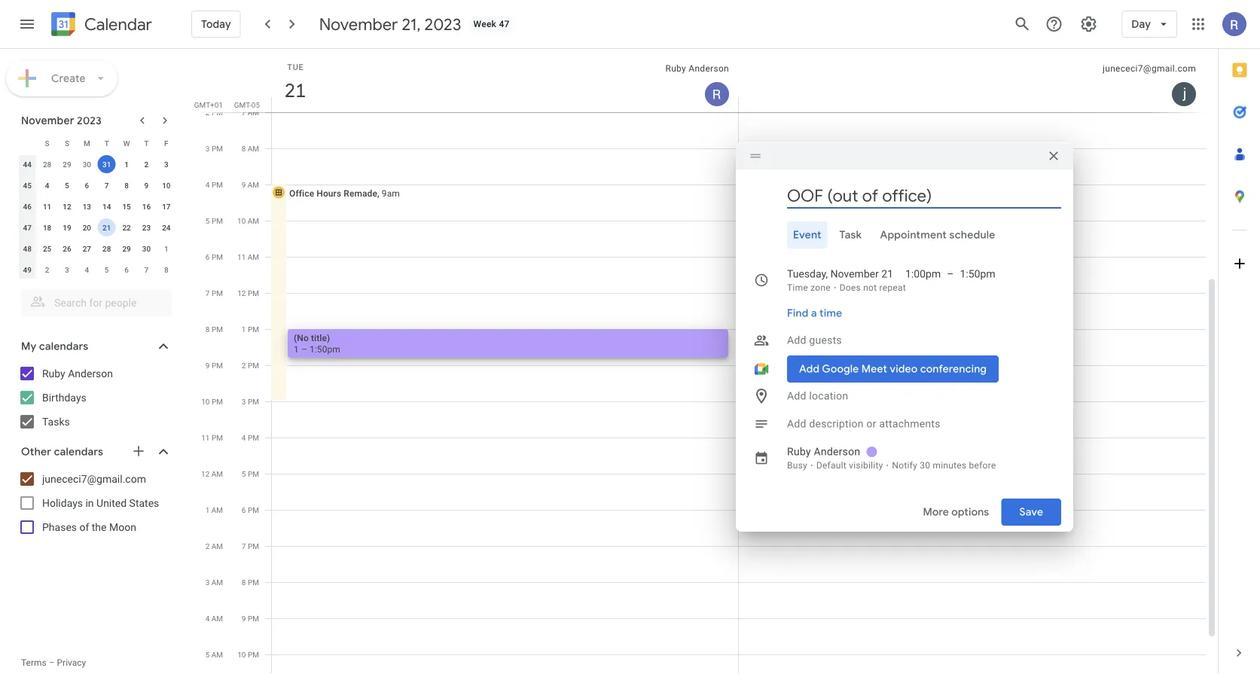 Task type: describe. For each thing, give the bounding box(es) containing it.
tab list containing event
[[748, 221, 1061, 249]]

am for 1 am
[[211, 505, 223, 514]]

4 up the 5 am
[[205, 614, 210, 623]]

3 up 4 am
[[205, 578, 210, 587]]

am for 2 am
[[211, 542, 223, 551]]

14
[[102, 202, 111, 211]]

2 right october 31, today element
[[144, 160, 149, 169]]

1 right 31 cell
[[124, 160, 129, 169]]

12 am
[[201, 469, 223, 478]]

11 for 11
[[43, 202, 51, 211]]

am for 8 am
[[248, 144, 259, 153]]

15
[[122, 202, 131, 211]]

11 for 11 pm
[[201, 433, 210, 442]]

23 element
[[137, 218, 155, 237]]

row containing 47
[[17, 217, 176, 238]]

1 horizontal spatial 6 pm
[[242, 505, 259, 514]]

8 up 15 element
[[124, 181, 129, 190]]

december 4 element
[[78, 261, 96, 279]]

tue
[[287, 62, 304, 72]]

or
[[866, 418, 876, 430]]

6 up 13 element
[[85, 181, 89, 190]]

1 pm
[[242, 325, 259, 334]]

1 horizontal spatial 5 pm
[[242, 469, 259, 478]]

1 t from the left
[[104, 139, 109, 148]]

2 down 1 pm in the left top of the page
[[242, 361, 246, 370]]

tuesday,
[[787, 268, 828, 280]]

30 element
[[137, 240, 155, 258]]

description
[[809, 418, 864, 430]]

22
[[122, 223, 131, 232]]

junececi7@gmail.com inside other calendars list
[[42, 473, 146, 485]]

,
[[377, 188, 379, 198]]

10 element
[[157, 176, 175, 194]]

december 6 element
[[118, 261, 136, 279]]

7 left the 05
[[242, 108, 246, 117]]

4 right 45
[[45, 181, 49, 190]]

location
[[809, 390, 848, 402]]

terms
[[21, 658, 46, 668]]

6 left the 11 am
[[206, 252, 210, 261]]

am for 11 am
[[248, 252, 259, 261]]

find a time button
[[781, 300, 848, 327]]

13 element
[[78, 197, 96, 215]]

– for 1:50pm
[[947, 268, 954, 280]]

birthdays
[[42, 391, 86, 404]]

3 am
[[205, 578, 223, 587]]

notify
[[892, 460, 917, 471]]

2 horizontal spatial 30
[[920, 460, 930, 471]]

0 vertical spatial 1:50pm
[[960, 268, 995, 280]]

add description or attachments
[[787, 418, 941, 430]]

3 down 1 pm in the left top of the page
[[242, 397, 246, 406]]

(no
[[294, 333, 309, 343]]

11 for 11 am
[[237, 252, 246, 261]]

1 for 1 pm
[[242, 325, 246, 334]]

event button
[[787, 221, 828, 249]]

6 right 1 am
[[242, 505, 246, 514]]

tuesday, november 21 element
[[278, 73, 313, 108]]

14 element
[[98, 197, 116, 215]]

my calendars
[[21, 340, 88, 353]]

7 down 31 cell
[[105, 181, 109, 190]]

appointment
[[880, 228, 947, 242]]

2 t from the left
[[144, 139, 149, 148]]

row containing 44
[[17, 154, 176, 175]]

Search for people text field
[[30, 289, 163, 316]]

october 30 element
[[78, 155, 96, 173]]

zone
[[811, 282, 831, 293]]

5 up 12 element
[[65, 181, 69, 190]]

9 right 4 am
[[242, 614, 246, 623]]

attachments
[[879, 418, 941, 430]]

2 horizontal spatial ruby
[[787, 446, 811, 458]]

of
[[79, 521, 89, 533]]

9 up the 11 pm
[[206, 361, 210, 370]]

1:50pm inside (no title) 1 – 1:50pm
[[310, 344, 340, 354]]

15 element
[[118, 197, 136, 215]]

notify 30 minutes before
[[892, 460, 996, 471]]

11 am
[[237, 252, 259, 261]]

8 right 3 am
[[242, 578, 246, 587]]

2 vertical spatial anderson
[[814, 446, 860, 458]]

10 inside november 2023 grid
[[162, 181, 171, 190]]

time zone
[[787, 282, 831, 293]]

27
[[83, 244, 91, 253]]

1 vertical spatial 10 pm
[[237, 650, 259, 659]]

find
[[787, 307, 809, 320]]

21 cell
[[97, 217, 117, 238]]

22 element
[[118, 218, 136, 237]]

13
[[83, 202, 91, 211]]

row containing 49
[[17, 259, 176, 280]]

1 vertical spatial 4 pm
[[242, 433, 259, 442]]

other calendars list
[[3, 467, 187, 539]]

am for 3 am
[[211, 578, 223, 587]]

2 horizontal spatial ruby anderson
[[787, 446, 860, 458]]

other calendars
[[21, 445, 103, 459]]

add other calendars image
[[131, 444, 146, 459]]

november 21, 2023
[[319, 14, 461, 35]]

row containing 48
[[17, 238, 176, 259]]

december 2 element
[[38, 261, 56, 279]]

add for add description or attachments
[[787, 418, 806, 430]]

0 vertical spatial 9 pm
[[206, 361, 223, 370]]

3 right f
[[206, 144, 210, 153]]

0 vertical spatial 10 pm
[[201, 397, 223, 406]]

26 element
[[58, 240, 76, 258]]

4 left december 5 element
[[85, 265, 89, 274]]

9am
[[382, 188, 400, 198]]

44
[[23, 160, 32, 169]]

0 horizontal spatial 3 pm
[[206, 144, 223, 153]]

calendars for my calendars
[[39, 340, 88, 353]]

am for 9 am
[[248, 180, 259, 189]]

2 left december 3 element
[[45, 265, 49, 274]]

12 for 12 pm
[[237, 288, 246, 298]]

week 47
[[473, 19, 510, 29]]

moon
[[109, 521, 136, 533]]

day button
[[1122, 6, 1177, 42]]

45
[[23, 181, 32, 190]]

3 up 10 element on the left top of the page
[[164, 160, 168, 169]]

december 1 element
[[157, 240, 175, 258]]

1 for 1 am
[[205, 505, 210, 514]]

2 am
[[205, 542, 223, 551]]

12 element
[[58, 197, 76, 215]]

my calendars button
[[3, 334, 187, 359]]

row containing 45
[[17, 175, 176, 196]]

default
[[816, 460, 847, 471]]

add guests button
[[781, 327, 1061, 354]]

main drawer image
[[18, 15, 36, 33]]

21 grid
[[193, 49, 1218, 674]]

0 horizontal spatial 4 pm
[[206, 180, 223, 189]]

w
[[123, 139, 130, 148]]

october 28 element
[[38, 155, 56, 173]]

21 inside cell
[[102, 223, 111, 232]]

tasks
[[42, 415, 70, 428]]

calendar
[[84, 14, 152, 35]]

27 element
[[78, 240, 96, 258]]

20 element
[[78, 218, 96, 237]]

title)
[[311, 333, 330, 343]]

29 for the 29 element
[[122, 244, 131, 253]]

9 up 10 am
[[242, 180, 246, 189]]

2 left gmt-
[[206, 108, 210, 117]]

1 inside (no title) 1 – 1:50pm
[[294, 344, 299, 354]]

today button
[[191, 6, 241, 42]]

17
[[162, 202, 171, 211]]

31
[[102, 160, 111, 169]]

1 vertical spatial 3 pm
[[242, 397, 259, 406]]

16
[[142, 202, 151, 211]]

add location
[[787, 390, 848, 402]]

december 5 element
[[98, 261, 116, 279]]

other
[[21, 445, 51, 459]]

october 29 element
[[58, 155, 76, 173]]

add for add location
[[787, 390, 806, 402]]

task
[[840, 228, 862, 242]]

0 horizontal spatial 2 pm
[[206, 108, 223, 117]]

10 right the 5 am
[[237, 650, 246, 659]]

25 element
[[38, 240, 56, 258]]

hours
[[317, 188, 341, 198]]

guests
[[809, 334, 842, 346]]

4 am
[[205, 614, 223, 623]]

31 cell
[[97, 154, 117, 175]]

47 inside november 2023 grid
[[23, 223, 32, 232]]

– inside (no title) 1 – 1:50pm
[[301, 344, 307, 354]]

phases
[[42, 521, 77, 533]]

1 horizontal spatial tab list
[[1219, 49, 1260, 632]]

row group inside november 2023 grid
[[17, 154, 176, 280]]

05
[[251, 100, 260, 109]]

12 for 12
[[63, 202, 71, 211]]

minutes
[[933, 460, 967, 471]]

10 up the 11 am
[[237, 216, 246, 225]]

junececi7@gmail.com inside column header
[[1103, 63, 1196, 74]]

default visibility
[[816, 460, 883, 471]]

29 for october 29 element
[[63, 160, 71, 169]]

Add title text field
[[787, 185, 1061, 207]]

10 up the 11 pm
[[201, 397, 210, 406]]

24
[[162, 223, 171, 232]]

tuesday, november 21
[[787, 268, 893, 280]]

visibility
[[849, 460, 883, 471]]

office hours remade , 9am
[[289, 188, 400, 198]]

task button
[[834, 221, 868, 249]]

20
[[83, 223, 91, 232]]

november for november 2023
[[21, 114, 74, 127]]

5 right 12 am
[[242, 469, 246, 478]]

to element
[[947, 267, 954, 282]]

18
[[43, 223, 51, 232]]

calendar heading
[[81, 14, 152, 35]]

5 left 10 am
[[206, 216, 210, 225]]



Task type: locate. For each thing, give the bounding box(es) containing it.
8 pm left 1 pm in the left top of the page
[[206, 325, 223, 334]]

time
[[820, 307, 842, 320]]

1:50pm right to "element"
[[960, 268, 995, 280]]

7 left 12 pm
[[206, 288, 210, 298]]

gmt-05
[[234, 100, 260, 109]]

a
[[811, 307, 817, 320]]

add
[[787, 334, 806, 346], [787, 390, 806, 402], [787, 418, 806, 430]]

create button
[[6, 60, 117, 96]]

0 vertical spatial ruby anderson
[[665, 63, 729, 74]]

3 right "december 2" element
[[65, 265, 69, 274]]

0 vertical spatial 3 pm
[[206, 144, 223, 153]]

calendars inside dropdown button
[[54, 445, 103, 459]]

19 element
[[58, 218, 76, 237]]

16 element
[[137, 197, 155, 215]]

–
[[947, 268, 954, 280], [301, 344, 307, 354], [49, 658, 55, 668]]

am up 2 am
[[211, 505, 223, 514]]

0 vertical spatial anderson
[[689, 63, 729, 74]]

9 left 10 element on the left top of the page
[[144, 181, 149, 190]]

1 vertical spatial 30
[[142, 244, 151, 253]]

2 vertical spatial –
[[49, 658, 55, 668]]

– right 1:00pm
[[947, 268, 954, 280]]

calendars for other calendars
[[54, 445, 103, 459]]

row containing s
[[17, 133, 176, 154]]

0 vertical spatial 12
[[63, 202, 71, 211]]

1 s from the left
[[45, 139, 49, 148]]

2 add from the top
[[787, 390, 806, 402]]

1 for december 1 element
[[164, 244, 168, 253]]

week
[[473, 19, 497, 29]]

states
[[129, 497, 159, 509]]

10 up 17
[[162, 181, 171, 190]]

4 pm left 9 am on the top left
[[206, 180, 223, 189]]

1 down 12 am
[[205, 505, 210, 514]]

7 right 2 am
[[242, 542, 246, 551]]

None search field
[[0, 283, 187, 316]]

am for 12 am
[[211, 469, 223, 478]]

8 am
[[242, 144, 259, 153]]

10 pm
[[201, 397, 223, 406], [237, 650, 259, 659]]

2
[[206, 108, 210, 117], [144, 160, 149, 169], [45, 265, 49, 274], [242, 361, 246, 370], [205, 542, 210, 551]]

0 vertical spatial 6 pm
[[206, 252, 223, 261]]

7 am
[[242, 108, 259, 117]]

2023 right the 21,
[[424, 14, 461, 35]]

1 down 12 pm
[[242, 325, 246, 334]]

0 horizontal spatial 7 pm
[[206, 288, 223, 298]]

2 pm left gmt-
[[206, 108, 223, 117]]

1 vertical spatial ruby
[[42, 367, 65, 380]]

0 vertical spatial 11
[[43, 202, 51, 211]]

am up 3 am
[[211, 542, 223, 551]]

30 for 30 element
[[142, 244, 151, 253]]

29 right 28 element
[[122, 244, 131, 253]]

3 add from the top
[[787, 418, 806, 430]]

28 right 27 element
[[102, 244, 111, 253]]

0 horizontal spatial november
[[21, 114, 74, 127]]

28
[[43, 160, 51, 169], [102, 244, 111, 253]]

24 element
[[157, 218, 175, 237]]

row group containing 44
[[17, 154, 176, 280]]

0 vertical spatial 5 pm
[[206, 216, 223, 225]]

3 inside december 3 element
[[65, 265, 69, 274]]

47 left "18"
[[23, 223, 32, 232]]

0 vertical spatial –
[[947, 268, 954, 280]]

28 for 28 element
[[102, 244, 111, 253]]

appointment schedule
[[880, 228, 995, 242]]

21,
[[402, 14, 421, 35]]

2 up 3 am
[[205, 542, 210, 551]]

11 right 46
[[43, 202, 51, 211]]

2 s from the left
[[65, 139, 69, 148]]

1 vertical spatial 7 pm
[[242, 542, 259, 551]]

office
[[289, 188, 314, 198]]

8
[[242, 144, 246, 153], [124, 181, 129, 190], [164, 265, 168, 274], [206, 325, 210, 334], [242, 578, 246, 587]]

day
[[1132, 17, 1151, 31]]

create
[[51, 72, 86, 85]]

7 inside december 7 element
[[144, 265, 149, 274]]

find a time
[[787, 307, 842, 320]]

my calendars list
[[3, 362, 187, 434]]

47
[[499, 19, 510, 29], [23, 223, 32, 232]]

1 vertical spatial 6 pm
[[242, 505, 259, 514]]

privacy link
[[57, 658, 86, 668]]

6 pm left the 11 am
[[206, 252, 223, 261]]

the
[[92, 521, 107, 533]]

1 vertical spatial 8 pm
[[242, 578, 259, 587]]

0 horizontal spatial 47
[[23, 223, 32, 232]]

6
[[85, 181, 89, 190], [206, 252, 210, 261], [124, 265, 129, 274], [242, 505, 246, 514]]

0 horizontal spatial 12
[[63, 202, 71, 211]]

9 inside november 2023 grid
[[144, 181, 149, 190]]

12 for 12 am
[[201, 469, 210, 478]]

november 2023 grid
[[14, 133, 176, 280]]

0 vertical spatial junececi7@gmail.com
[[1103, 63, 1196, 74]]

0 horizontal spatial 10 pm
[[201, 397, 223, 406]]

21 up repeat
[[881, 268, 893, 280]]

1 right 30 element
[[164, 244, 168, 253]]

5 down 4 am
[[205, 650, 210, 659]]

phases of the moon
[[42, 521, 136, 533]]

28 right "44"
[[43, 160, 51, 169]]

terms – privacy
[[21, 658, 86, 668]]

in
[[85, 497, 94, 509]]

6 pm
[[206, 252, 223, 261], [242, 505, 259, 514]]

1 vertical spatial ruby anderson
[[42, 367, 113, 380]]

12 inside 12 element
[[63, 202, 71, 211]]

0 horizontal spatial 1:50pm
[[310, 344, 340, 354]]

1 horizontal spatial 3 pm
[[242, 397, 259, 406]]

25
[[43, 244, 51, 253]]

7 pm left 12 pm
[[206, 288, 223, 298]]

pm
[[212, 108, 223, 117], [212, 144, 223, 153], [212, 180, 223, 189], [212, 216, 223, 225], [212, 252, 223, 261], [212, 288, 223, 298], [248, 288, 259, 298], [212, 325, 223, 334], [248, 325, 259, 334], [212, 361, 223, 370], [248, 361, 259, 370], [212, 397, 223, 406], [248, 397, 259, 406], [212, 433, 223, 442], [248, 433, 259, 442], [248, 469, 259, 478], [248, 505, 259, 514], [248, 542, 259, 551], [248, 578, 259, 587], [248, 614, 259, 623], [248, 650, 259, 659]]

28 inside "october 28" element
[[43, 160, 51, 169]]

1 vertical spatial 2023
[[77, 114, 102, 127]]

5 pm
[[206, 216, 223, 225], [242, 469, 259, 478]]

1 vertical spatial –
[[301, 344, 307, 354]]

0 horizontal spatial 8 pm
[[206, 325, 223, 334]]

30 right october 29 element
[[83, 160, 91, 169]]

tue 21
[[284, 62, 305, 103]]

december 3 element
[[58, 261, 76, 279]]

30 inside october 30 element
[[83, 160, 91, 169]]

holidays in united states
[[42, 497, 159, 509]]

1 horizontal spatial 4 pm
[[242, 433, 259, 442]]

47 right week
[[499, 19, 510, 29]]

1 horizontal spatial 8 pm
[[242, 578, 259, 587]]

1 horizontal spatial 9 pm
[[242, 614, 259, 623]]

17 element
[[157, 197, 175, 215]]

2 vertical spatial 21
[[881, 268, 893, 280]]

s
[[45, 139, 49, 148], [65, 139, 69, 148]]

1 vertical spatial 29
[[122, 244, 131, 253]]

49
[[23, 265, 32, 274]]

terms link
[[21, 658, 46, 668]]

18 element
[[38, 218, 56, 237]]

10 pm up the 11 pm
[[201, 397, 223, 406]]

am
[[248, 108, 259, 117], [248, 144, 259, 153], [248, 180, 259, 189], [248, 216, 259, 225], [248, 252, 259, 261], [211, 469, 223, 478], [211, 505, 223, 514], [211, 542, 223, 551], [211, 578, 223, 587], [211, 614, 223, 623], [211, 650, 223, 659]]

3 pm down 1 pm in the left top of the page
[[242, 397, 259, 406]]

6 left december 7 element
[[124, 265, 129, 274]]

0 horizontal spatial junececi7@gmail.com
[[42, 473, 146, 485]]

1:00pm
[[905, 268, 941, 280]]

2 pm
[[206, 108, 223, 117], [242, 361, 259, 370]]

2 vertical spatial 30
[[920, 460, 930, 471]]

row
[[17, 133, 176, 154], [17, 154, 176, 175], [17, 175, 176, 196], [17, 196, 176, 217], [17, 217, 176, 238], [17, 238, 176, 259], [17, 259, 176, 280]]

1 add from the top
[[787, 334, 806, 346]]

junececi7@gmail.com column header
[[738, 49, 1206, 112]]

m
[[84, 139, 90, 148]]

11 element
[[38, 197, 56, 215]]

0 vertical spatial 29
[[63, 160, 71, 169]]

5 pm right 12 am
[[242, 469, 259, 478]]

repeat
[[879, 282, 906, 293]]

21 right 20 element
[[102, 223, 111, 232]]

add for add guests
[[787, 334, 806, 346]]

1 vertical spatial 12
[[237, 288, 246, 298]]

0 horizontal spatial 5 pm
[[206, 216, 223, 225]]

t right m
[[104, 139, 109, 148]]

am for 10 am
[[248, 216, 259, 225]]

1 horizontal spatial 10 pm
[[237, 650, 259, 659]]

1 vertical spatial november
[[21, 114, 74, 127]]

0 horizontal spatial 11
[[43, 202, 51, 211]]

holidays
[[42, 497, 83, 509]]

2 vertical spatial 11
[[201, 433, 210, 442]]

am down 4 am
[[211, 650, 223, 659]]

11 down 10 am
[[237, 252, 246, 261]]

1 vertical spatial calendars
[[54, 445, 103, 459]]

1 horizontal spatial s
[[65, 139, 69, 148]]

add down the add location
[[787, 418, 806, 430]]

1 vertical spatial 11
[[237, 252, 246, 261]]

4 right 10 element on the left top of the page
[[206, 180, 210, 189]]

1 horizontal spatial 2 pm
[[242, 361, 259, 370]]

november left the 21,
[[319, 14, 398, 35]]

am for 5 am
[[211, 650, 223, 659]]

0 horizontal spatial ruby
[[42, 367, 65, 380]]

calendars inside dropdown button
[[39, 340, 88, 353]]

0 horizontal spatial 30
[[83, 160, 91, 169]]

1 horizontal spatial 12
[[201, 469, 210, 478]]

calendars right the my
[[39, 340, 88, 353]]

2 horizontal spatial 12
[[237, 288, 246, 298]]

november up "october 28" element
[[21, 114, 74, 127]]

gmt+01
[[194, 100, 223, 109]]

1 horizontal spatial 28
[[102, 244, 111, 253]]

1 vertical spatial 2 pm
[[242, 361, 259, 370]]

3 pm left 8 am
[[206, 144, 223, 153]]

does not repeat
[[840, 282, 906, 293]]

0 vertical spatial 21
[[284, 78, 305, 103]]

am up 12 pm
[[248, 252, 259, 261]]

2 horizontal spatial 11
[[237, 252, 246, 261]]

28 element
[[98, 240, 116, 258]]

1 horizontal spatial –
[[301, 344, 307, 354]]

ruby inside my calendars list
[[42, 367, 65, 380]]

0 horizontal spatial 21
[[102, 223, 111, 232]]

junececi7@gmail.com down day dropdown button
[[1103, 63, 1196, 74]]

add inside add guests dropdown button
[[787, 334, 806, 346]]

26
[[63, 244, 71, 253]]

f
[[164, 139, 168, 148]]

21 element
[[98, 218, 116, 237]]

not
[[863, 282, 877, 293]]

0 vertical spatial ruby
[[665, 63, 686, 74]]

0 vertical spatial calendars
[[39, 340, 88, 353]]

2 horizontal spatial november
[[830, 268, 879, 280]]

ruby inside 21 column header
[[665, 63, 686, 74]]

0 vertical spatial 7 pm
[[206, 288, 223, 298]]

4 right the 11 pm
[[242, 433, 246, 442]]

8 right december 7 element
[[164, 265, 168, 274]]

calendar element
[[48, 9, 152, 42]]

30 right the 29 element
[[142, 244, 151, 253]]

3 row from the top
[[17, 175, 176, 196]]

0 vertical spatial 2023
[[424, 14, 461, 35]]

privacy
[[57, 658, 86, 668]]

7 left december 8 'element'
[[144, 265, 149, 274]]

add down "find"
[[787, 334, 806, 346]]

5 inside december 5 element
[[105, 265, 109, 274]]

calendars down tasks
[[54, 445, 103, 459]]

30 for october 30 element
[[83, 160, 91, 169]]

11 inside november 2023 grid
[[43, 202, 51, 211]]

0 horizontal spatial ruby anderson
[[42, 367, 113, 380]]

1
[[124, 160, 129, 169], [164, 244, 168, 253], [242, 325, 246, 334], [294, 344, 299, 354], [205, 505, 210, 514]]

5
[[65, 181, 69, 190], [206, 216, 210, 225], [105, 265, 109, 274], [242, 469, 246, 478], [205, 650, 210, 659]]

30 right notify
[[920, 460, 930, 471]]

0 horizontal spatial t
[[104, 139, 109, 148]]

2 row from the top
[[17, 154, 176, 175]]

21 down the tue at the top of the page
[[284, 78, 305, 103]]

1:50pm down title)
[[310, 344, 340, 354]]

8 pm
[[206, 325, 223, 334], [242, 578, 259, 587]]

7 pm right 2 am
[[242, 542, 259, 551]]

row containing 46
[[17, 196, 176, 217]]

november up does
[[830, 268, 879, 280]]

anderson
[[689, 63, 729, 74], [68, 367, 113, 380], [814, 446, 860, 458]]

– right terms link
[[49, 658, 55, 668]]

1 horizontal spatial 47
[[499, 19, 510, 29]]

8 up 9 am on the top left
[[242, 144, 246, 153]]

28 inside 28 element
[[102, 244, 111, 253]]

1 horizontal spatial 21
[[284, 78, 305, 103]]

10 am
[[237, 216, 259, 225]]

before
[[969, 460, 996, 471]]

today
[[201, 17, 231, 31]]

8 left 1 pm in the left top of the page
[[206, 325, 210, 334]]

0 horizontal spatial 28
[[43, 160, 51, 169]]

9 am
[[242, 180, 259, 189]]

1 horizontal spatial november
[[319, 14, 398, 35]]

s up "october 28" element
[[45, 139, 49, 148]]

9 pm right 4 am
[[242, 614, 259, 623]]

10 pm right the 5 am
[[237, 650, 259, 659]]

anderson inside my calendars list
[[68, 367, 113, 380]]

9 pm
[[206, 361, 223, 370], [242, 614, 259, 623]]

time
[[787, 282, 808, 293]]

29 element
[[118, 240, 136, 258]]

5 am
[[205, 650, 223, 659]]

1 vertical spatial junececi7@gmail.com
[[42, 473, 146, 485]]

29 right "october 28" element
[[63, 160, 71, 169]]

anderson inside 21 column header
[[689, 63, 729, 74]]

2 vertical spatial add
[[787, 418, 806, 430]]

am for 7 am
[[248, 108, 259, 117]]

s left m
[[65, 139, 69, 148]]

4 row from the top
[[17, 196, 176, 217]]

october 31, today element
[[98, 155, 116, 173]]

12 right the 11 element
[[63, 202, 71, 211]]

am up 4 am
[[211, 578, 223, 587]]

november
[[319, 14, 398, 35], [21, 114, 74, 127], [830, 268, 879, 280]]

0 vertical spatial add
[[787, 334, 806, 346]]

6 row from the top
[[17, 238, 176, 259]]

tab list
[[1219, 49, 1260, 632], [748, 221, 1061, 249]]

november 2023
[[21, 114, 102, 127]]

1 horizontal spatial ruby
[[665, 63, 686, 74]]

30 inside 30 element
[[142, 244, 151, 253]]

– down "(no"
[[301, 344, 307, 354]]

2023 up m
[[77, 114, 102, 127]]

1 horizontal spatial 30
[[142, 244, 151, 253]]

ruby
[[665, 63, 686, 74], [42, 367, 65, 380], [787, 446, 811, 458]]

appointment schedule button
[[874, 221, 1001, 249]]

5 right december 4 element
[[105, 265, 109, 274]]

am for 4 am
[[211, 614, 223, 623]]

28 for "october 28" element
[[43, 160, 51, 169]]

48
[[23, 244, 32, 253]]

2 horizontal spatial –
[[947, 268, 954, 280]]

46
[[23, 202, 32, 211]]

0 vertical spatial 30
[[83, 160, 91, 169]]

t right w
[[144, 139, 149, 148]]

1 horizontal spatial 2023
[[424, 14, 461, 35]]

1 vertical spatial 47
[[23, 223, 32, 232]]

7 row from the top
[[17, 259, 176, 280]]

0 horizontal spatial 9 pm
[[206, 361, 223, 370]]

4 pm
[[206, 180, 223, 189], [242, 433, 259, 442]]

1 horizontal spatial 7 pm
[[242, 542, 259, 551]]

2 horizontal spatial anderson
[[814, 446, 860, 458]]

ruby anderson
[[665, 63, 729, 74], [42, 367, 113, 380], [787, 446, 860, 458]]

1 vertical spatial add
[[787, 390, 806, 402]]

0 horizontal spatial tab list
[[748, 221, 1061, 249]]

2 pm down 1 pm in the left top of the page
[[242, 361, 259, 370]]

0 vertical spatial 28
[[43, 160, 51, 169]]

am up the 5 am
[[211, 614, 223, 623]]

(no title) 1 – 1:50pm
[[294, 333, 340, 354]]

settings menu image
[[1080, 15, 1098, 33]]

1 down "(no"
[[294, 344, 299, 354]]

ruby anderson inside 21 column header
[[665, 63, 729, 74]]

5 pm left 10 am
[[206, 216, 223, 225]]

0 horizontal spatial 2023
[[77, 114, 102, 127]]

0 vertical spatial 4 pm
[[206, 180, 223, 189]]

21 column header
[[271, 49, 739, 112]]

0 vertical spatial 47
[[499, 19, 510, 29]]

november for november 21, 2023
[[319, 14, 398, 35]]

5 row from the top
[[17, 217, 176, 238]]

1 row from the top
[[17, 133, 176, 154]]

1 vertical spatial 9 pm
[[242, 614, 259, 623]]

2 vertical spatial ruby
[[787, 446, 811, 458]]

junececi7@gmail.com up in
[[42, 473, 146, 485]]

remade
[[344, 188, 377, 198]]

11 pm
[[201, 433, 223, 442]]

21 inside column header
[[284, 78, 305, 103]]

2 vertical spatial 12
[[201, 469, 210, 478]]

am up 1 am
[[211, 469, 223, 478]]

am down 8 am
[[248, 180, 259, 189]]

12 down the 11 am
[[237, 288, 246, 298]]

1 am
[[205, 505, 223, 514]]

ruby anderson inside my calendars list
[[42, 367, 113, 380]]

am up 9 am on the top left
[[248, 144, 259, 153]]

december 7 element
[[137, 261, 155, 279]]

4 pm right the 11 pm
[[242, 433, 259, 442]]

row group
[[17, 154, 176, 280]]

– for privacy
[[49, 658, 55, 668]]

does
[[840, 282, 861, 293]]

8 inside 'element'
[[164, 265, 168, 274]]

december 8 element
[[157, 261, 175, 279]]

1 horizontal spatial junececi7@gmail.com
[[1103, 63, 1196, 74]]



Task type: vqa. For each thing, say whether or not it's contained in the screenshot.


